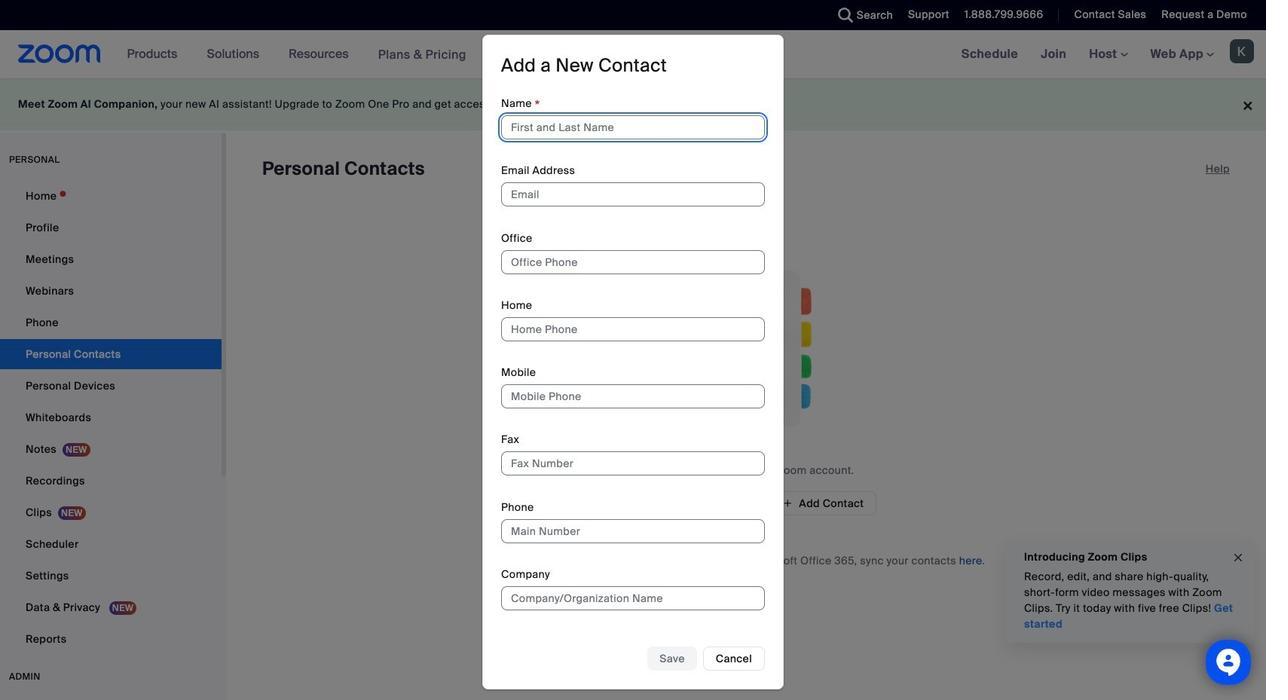 Task type: locate. For each thing, give the bounding box(es) containing it.
banner
[[0, 30, 1267, 79]]

product information navigation
[[116, 30, 478, 79]]

footer
[[0, 78, 1267, 130]]

dialog
[[483, 35, 784, 690]]

Home Phone text field
[[501, 317, 765, 342]]



Task type: describe. For each thing, give the bounding box(es) containing it.
zoom logo image
[[18, 44, 101, 63]]

add image
[[783, 497, 793, 510]]

Email text field
[[501, 183, 765, 207]]

Company/Organization Name text field
[[501, 587, 765, 611]]

personal menu menu
[[0, 181, 222, 656]]

meetings navigation
[[951, 30, 1267, 79]]

Office Phone text field
[[501, 250, 765, 274]]

Mobile Phone text field
[[501, 385, 765, 409]]

close image
[[1233, 549, 1245, 567]]

Fax Number text field
[[501, 452, 765, 476]]

First and Last Name text field
[[501, 116, 765, 140]]

Main Number text field
[[501, 519, 765, 543]]



Task type: vqa. For each thing, say whether or not it's contained in the screenshot.
Request a Demo
no



